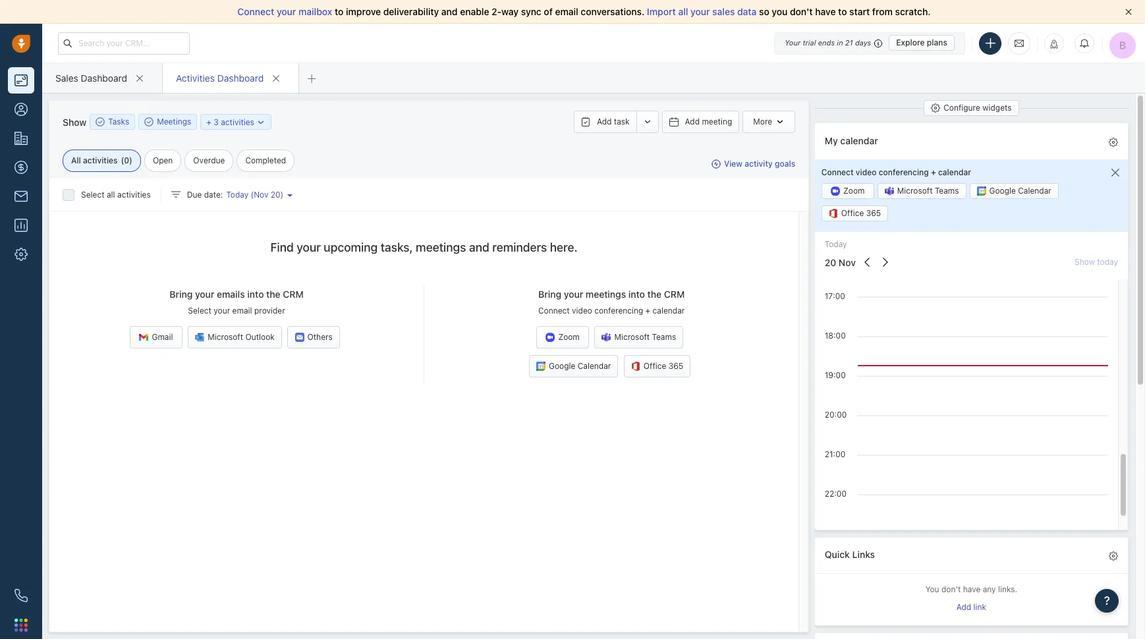 Task type: locate. For each thing, give the bounding box(es) containing it.
zoom button down bring your meetings into the crm connect video conferencing + calendar
[[537, 327, 589, 349]]

outlook
[[245, 332, 275, 342]]

into for meetings
[[629, 289, 645, 300]]

1 horizontal spatial 20
[[825, 257, 837, 268]]

dashboard
[[81, 72, 127, 83], [217, 72, 264, 83]]

) for all activities ( 0 )
[[129, 156, 132, 165]]

0 horizontal spatial the
[[266, 289, 281, 300]]

microsoft teams
[[898, 186, 959, 196], [615, 332, 676, 342]]

calendar for the google calendar button associated with leftmost the microsoft teams button
[[578, 361, 611, 371]]

add
[[597, 117, 612, 127], [685, 117, 700, 127], [957, 602, 972, 612]]

nov down "completed" in the top left of the page
[[254, 190, 269, 200]]

1 horizontal spatial into
[[629, 289, 645, 300]]

you don't have any links.
[[926, 585, 1018, 595]]

1 vertical spatial microsoft teams button
[[595, 327, 684, 349]]

20 up 17:00
[[825, 257, 837, 268]]

1 bring from the left
[[170, 289, 193, 300]]

1 horizontal spatial don't
[[942, 585, 961, 595]]

0 vertical spatial zoom button
[[822, 184, 875, 199]]

have up add link
[[964, 585, 981, 595]]

add left link
[[957, 602, 972, 612]]

activities
[[221, 117, 254, 127], [83, 156, 118, 165], [117, 190, 151, 200]]

+ 3 activities
[[207, 117, 254, 127]]

1 horizontal spatial select
[[188, 306, 212, 316]]

0 horizontal spatial video
[[572, 306, 593, 316]]

conferencing
[[879, 167, 929, 177], [595, 306, 644, 316]]

0 horizontal spatial meetings
[[416, 241, 466, 254]]

activities right all
[[83, 156, 118, 165]]

bring inside bring your meetings into the crm connect video conferencing + calendar
[[539, 289, 562, 300]]

freshworks switcher image
[[15, 619, 28, 632]]

2 dashboard from the left
[[217, 72, 264, 83]]

1 vertical spatial conferencing
[[595, 306, 644, 316]]

select inside bring your emails into the crm select your email provider
[[188, 306, 212, 316]]

don't
[[790, 6, 813, 17], [942, 585, 961, 595]]

1 horizontal spatial have
[[964, 585, 981, 595]]

1 horizontal spatial and
[[469, 241, 490, 254]]

overdue
[[193, 156, 225, 165]]

connect down the here.
[[539, 306, 570, 316]]

( down "completed" in the top left of the page
[[251, 190, 254, 200]]

today right date:
[[226, 190, 249, 200]]

0 vertical spatial conferencing
[[879, 167, 929, 177]]

1 vertical spatial activities
[[83, 156, 118, 165]]

link
[[974, 602, 987, 612]]

+
[[207, 117, 212, 127], [931, 167, 937, 177], [646, 306, 651, 316]]

to
[[335, 6, 344, 17], [839, 6, 847, 17]]

1 horizontal spatial today
[[825, 240, 847, 249]]

2 into from the left
[[629, 289, 645, 300]]

1 horizontal spatial office 365
[[842, 209, 881, 218]]

1 dashboard from the left
[[81, 72, 127, 83]]

dashboard for sales dashboard
[[81, 72, 127, 83]]

2 vertical spatial +
[[646, 306, 651, 316]]

0 vertical spatial activities
[[221, 117, 254, 127]]

1 horizontal spatial add
[[685, 117, 700, 127]]

1 into from the left
[[247, 289, 264, 300]]

your inside bring your meetings into the crm connect video conferencing + calendar
[[564, 289, 584, 300]]

completed
[[245, 156, 286, 165]]

0 horizontal spatial office 365
[[644, 361, 684, 371]]

sync
[[521, 6, 542, 17]]

microsoft teams button down connect video conferencing + calendar
[[878, 184, 967, 199]]

don't right you
[[790, 6, 813, 17]]

bring down the here.
[[539, 289, 562, 300]]

3
[[214, 117, 219, 127]]

+ 3 activities button
[[201, 114, 272, 130]]

into for emails
[[247, 289, 264, 300]]

2 crm from the left
[[664, 289, 685, 300]]

select down all activities ( 0 )
[[81, 190, 105, 200]]

2 vertical spatial connect
[[539, 306, 570, 316]]

0 vertical spatial office 365 button
[[822, 206, 889, 222]]

meetings inside bring your meetings into the crm connect video conferencing + calendar
[[586, 289, 626, 300]]

0 horizontal spatial 365
[[669, 361, 684, 371]]

1 horizontal spatial calendar
[[841, 135, 879, 146]]

zoom
[[844, 186, 865, 196], [559, 332, 580, 342]]

0 vertical spatial microsoft teams
[[898, 186, 959, 196]]

have up ends
[[816, 6, 836, 17]]

the inside bring your emails into the crm select your email provider
[[266, 289, 281, 300]]

2 vertical spatial calendar
[[653, 306, 685, 316]]

0 horizontal spatial teams
[[652, 332, 676, 342]]

your down emails
[[214, 306, 230, 316]]

0 horizontal spatial zoom button
[[537, 327, 589, 349]]

your right find
[[297, 241, 321, 254]]

google calendar for the google calendar button associated with leftmost the microsoft teams button
[[549, 361, 611, 371]]

all right import
[[679, 6, 688, 17]]

add left the task
[[597, 117, 612, 127]]

1 horizontal spatial dashboard
[[217, 72, 264, 83]]

1 horizontal spatial )
[[281, 190, 284, 200]]

1 vertical spatial google
[[549, 361, 576, 371]]

video inside bring your meetings into the crm connect video conferencing + calendar
[[572, 306, 593, 316]]

bring for bring your meetings into the crm
[[539, 289, 562, 300]]

1 horizontal spatial connect
[[539, 306, 570, 316]]

(
[[121, 156, 124, 165], [251, 190, 254, 200]]

find
[[271, 241, 294, 254]]

1 horizontal spatial zoom
[[844, 186, 865, 196]]

0 vertical spatial 20
[[271, 190, 281, 200]]

microsoft left outlook
[[208, 332, 243, 342]]

office 365
[[842, 209, 881, 218], [644, 361, 684, 371]]

0 horizontal spatial add
[[597, 117, 612, 127]]

0 vertical spatial teams
[[935, 186, 959, 196]]

microsoft inside the microsoft outlook button
[[208, 332, 243, 342]]

your left mailbox
[[277, 6, 296, 17]]

microsoft outlook button
[[188, 327, 282, 349]]

zoom down bring your meetings into the crm connect video conferencing + calendar
[[559, 332, 580, 342]]

1 horizontal spatial teams
[[935, 186, 959, 196]]

0 horizontal spatial calendar
[[653, 306, 685, 316]]

crm
[[283, 289, 304, 300], [664, 289, 685, 300]]

1 horizontal spatial google
[[990, 186, 1016, 196]]

nov up 17:00
[[839, 257, 856, 268]]

bring up gmail
[[170, 289, 193, 300]]

) left open
[[129, 156, 132, 165]]

microsoft down bring your meetings into the crm connect video conferencing + calendar
[[615, 332, 650, 342]]

1 vertical spatial google calendar
[[549, 361, 611, 371]]

1 vertical spatial +
[[931, 167, 937, 177]]

the for meetings
[[648, 289, 662, 300]]

google calendar button for the top the microsoft teams button
[[970, 184, 1059, 199]]

and
[[442, 6, 458, 17], [469, 241, 490, 254]]

0 horizontal spatial don't
[[790, 6, 813, 17]]

1 vertical spatial zoom
[[559, 332, 580, 342]]

more button
[[743, 111, 796, 133], [743, 111, 796, 133]]

0 horizontal spatial crm
[[283, 289, 304, 300]]

1 vertical spatial )
[[281, 190, 284, 200]]

your down the here.
[[564, 289, 584, 300]]

calendar for the google calendar button related to the top the microsoft teams button
[[1019, 186, 1052, 196]]

microsoft down connect video conferencing + calendar
[[898, 186, 933, 196]]

0 horizontal spatial google calendar button
[[529, 356, 619, 378]]

1 vertical spatial calendar
[[578, 361, 611, 371]]

teams down bring your meetings into the crm connect video conferencing + calendar
[[652, 332, 676, 342]]

activities
[[176, 72, 215, 83]]

select up the microsoft outlook button at left bottom
[[188, 306, 212, 316]]

0 vertical spatial 365
[[867, 209, 881, 218]]

phone image
[[15, 589, 28, 602]]

0 horizontal spatial office
[[644, 361, 667, 371]]

add for add link
[[957, 602, 972, 612]]

20 down "completed" in the top left of the page
[[271, 190, 281, 200]]

microsoft
[[898, 186, 933, 196], [208, 332, 243, 342], [615, 332, 650, 342]]

more
[[754, 117, 773, 127]]

1 vertical spatial today
[[825, 240, 847, 249]]

1 vertical spatial select
[[188, 306, 212, 316]]

1 the from the left
[[266, 289, 281, 300]]

1 horizontal spatial email
[[555, 6, 579, 17]]

and left enable
[[442, 6, 458, 17]]

365
[[867, 209, 881, 218], [669, 361, 684, 371]]

( up select all activities
[[121, 156, 124, 165]]

2 horizontal spatial +
[[931, 167, 937, 177]]

google for leftmost the microsoft teams button
[[549, 361, 576, 371]]

the inside bring your meetings into the crm connect video conferencing + calendar
[[648, 289, 662, 300]]

my
[[825, 135, 838, 146]]

1 vertical spatial office 365 button
[[624, 356, 691, 378]]

0 vertical spatial office
[[842, 209, 864, 218]]

connect your mailbox to improve deliverability and enable 2-way sync of email conversations. import all your sales data so you don't have to start from scratch.
[[238, 6, 931, 17]]

0 vertical spatial )
[[129, 156, 132, 165]]

0 horizontal spatial +
[[207, 117, 212, 127]]

0 horizontal spatial email
[[232, 306, 252, 316]]

0 vertical spatial +
[[207, 117, 212, 127]]

0 vertical spatial video
[[856, 167, 877, 177]]

way
[[502, 6, 519, 17]]

select
[[81, 190, 105, 200], [188, 306, 212, 316]]

google
[[990, 186, 1016, 196], [549, 361, 576, 371]]

connect down my
[[822, 167, 854, 177]]

your left emails
[[195, 289, 214, 300]]

don't right the you
[[942, 585, 961, 595]]

tasks
[[108, 117, 129, 127]]

teams for leftmost the microsoft teams button
[[652, 332, 676, 342]]

today for today ( nov 20 )
[[226, 190, 249, 200]]

bring inside bring your emails into the crm select your email provider
[[170, 289, 193, 300]]

configure widgets
[[944, 103, 1012, 113]]

your for connect your mailbox to improve deliverability and enable 2-way sync of email conversations. import all your sales data so you don't have to start from scratch.
[[277, 6, 296, 17]]

today up 20 nov
[[825, 240, 847, 249]]

task
[[614, 117, 630, 127]]

conversations.
[[581, 6, 645, 17]]

0 horizontal spatial office 365 button
[[624, 356, 691, 378]]

all down all activities ( 0 )
[[107, 190, 115, 200]]

1 vertical spatial 20
[[825, 257, 837, 268]]

add for add meeting
[[685, 117, 700, 127]]

1 crm from the left
[[283, 289, 304, 300]]

dashboard up '+ 3 activities' button
[[217, 72, 264, 83]]

into
[[247, 289, 264, 300], [629, 289, 645, 300]]

microsoft teams down bring your meetings into the crm connect video conferencing + calendar
[[615, 332, 676, 342]]

1 horizontal spatial meetings
[[586, 289, 626, 300]]

1 horizontal spatial google calendar button
[[970, 184, 1059, 199]]

21
[[846, 38, 853, 47]]

0 vertical spatial calendar
[[1019, 186, 1052, 196]]

google calendar
[[990, 186, 1052, 196], [549, 361, 611, 371]]

explore plans link
[[889, 35, 955, 51]]

zoom button for leftmost the microsoft teams button
[[537, 327, 589, 349]]

0 horizontal spatial have
[[816, 6, 836, 17]]

your for bring your emails into the crm select your email provider
[[195, 289, 214, 300]]

1 horizontal spatial office 365 button
[[822, 206, 889, 222]]

bring your meetings into the crm connect video conferencing + calendar
[[539, 289, 685, 316]]

others
[[308, 332, 333, 342]]

)
[[129, 156, 132, 165], [281, 190, 284, 200]]

activities down 0
[[117, 190, 151, 200]]

0 horizontal spatial today
[[226, 190, 249, 200]]

you
[[772, 6, 788, 17]]

the
[[266, 289, 281, 300], [648, 289, 662, 300]]

microsoft teams button down bring your meetings into the crm connect video conferencing + calendar
[[595, 327, 684, 349]]

activity
[[745, 159, 773, 169]]

select all activities
[[81, 190, 151, 200]]

1 horizontal spatial to
[[839, 6, 847, 17]]

20 nov
[[825, 257, 856, 268]]

widgets
[[983, 103, 1012, 113]]

deliverability
[[383, 6, 439, 17]]

plans
[[927, 38, 948, 47]]

your for bring your meetings into the crm connect video conferencing + calendar
[[564, 289, 584, 300]]

activities inside 'link'
[[221, 117, 254, 127]]

phone element
[[8, 583, 34, 609]]

0 horizontal spatial google calendar
[[549, 361, 611, 371]]

dashboard right sales at the top left of page
[[81, 72, 127, 83]]

add link
[[957, 602, 987, 612]]

the for emails
[[266, 289, 281, 300]]

0 vertical spatial today
[[226, 190, 249, 200]]

1 horizontal spatial zoom button
[[822, 184, 875, 199]]

view activity goals link
[[712, 158, 796, 170]]

office 365 for leftmost the microsoft teams button
[[644, 361, 684, 371]]

1 horizontal spatial google calendar
[[990, 186, 1052, 196]]

0 vertical spatial and
[[442, 6, 458, 17]]

0 horizontal spatial microsoft
[[208, 332, 243, 342]]

into inside bring your meetings into the crm connect video conferencing + calendar
[[629, 289, 645, 300]]

0 horizontal spatial bring
[[170, 289, 193, 300]]

1 horizontal spatial +
[[646, 306, 651, 316]]

1 horizontal spatial (
[[251, 190, 254, 200]]

email inside bring your emails into the crm select your email provider
[[232, 306, 252, 316]]

connect left mailbox
[[238, 6, 274, 17]]

2 the from the left
[[648, 289, 662, 300]]

into inside bring your emails into the crm select your email provider
[[247, 289, 264, 300]]

zoom down connect video conferencing + calendar
[[844, 186, 865, 196]]

import
[[647, 6, 676, 17]]

to right mailbox
[[335, 6, 344, 17]]

) down "completed" in the top left of the page
[[281, 190, 284, 200]]

to left start
[[839, 6, 847, 17]]

today
[[226, 190, 249, 200], [825, 240, 847, 249]]

your
[[277, 6, 296, 17], [691, 6, 710, 17], [297, 241, 321, 254], [195, 289, 214, 300], [564, 289, 584, 300], [214, 306, 230, 316]]

crm inside bring your emails into the crm select your email provider
[[283, 289, 304, 300]]

email
[[555, 6, 579, 17], [232, 306, 252, 316]]

0 vertical spatial have
[[816, 6, 836, 17]]

configure widgets button
[[924, 100, 1019, 116]]

calendar
[[1019, 186, 1052, 196], [578, 361, 611, 371]]

activities right 3 at the top of page
[[221, 117, 254, 127]]

2 horizontal spatial connect
[[822, 167, 854, 177]]

your
[[785, 38, 801, 47]]

configure
[[944, 103, 981, 113]]

1 vertical spatial video
[[572, 306, 593, 316]]

1 horizontal spatial microsoft teams button
[[878, 184, 967, 199]]

2 bring from the left
[[539, 289, 562, 300]]

email down emails
[[232, 306, 252, 316]]

email right of
[[555, 6, 579, 17]]

all
[[679, 6, 688, 17], [107, 190, 115, 200]]

microsoft teams button
[[878, 184, 967, 199], [595, 327, 684, 349]]

sales
[[55, 72, 78, 83]]

microsoft teams down connect video conferencing + calendar
[[898, 186, 959, 196]]

1 vertical spatial office
[[644, 361, 667, 371]]

crm for bring your meetings into the crm
[[664, 289, 685, 300]]

and left the reminders
[[469, 241, 490, 254]]

meetings
[[416, 241, 466, 254], [586, 289, 626, 300]]

0 horizontal spatial (
[[121, 156, 124, 165]]

0 horizontal spatial nov
[[254, 190, 269, 200]]

teams down connect video conferencing + calendar
[[935, 186, 959, 196]]

crm inside bring your meetings into the crm connect video conferencing + calendar
[[664, 289, 685, 300]]

0 horizontal spatial into
[[247, 289, 264, 300]]

22:00
[[825, 489, 847, 499]]

1 vertical spatial meetings
[[586, 289, 626, 300]]

connect your mailbox link
[[238, 6, 335, 17]]

add left meeting
[[685, 117, 700, 127]]

start
[[850, 6, 870, 17]]

1 horizontal spatial microsoft
[[615, 332, 650, 342]]

zoom button down my calendar
[[822, 184, 875, 199]]



Task type: vqa. For each thing, say whether or not it's contained in the screenshot.
(SAMPLE) corresponding to E Corp (sample)
no



Task type: describe. For each thing, give the bounding box(es) containing it.
view activity goals
[[724, 159, 796, 169]]

view
[[724, 159, 743, 169]]

emails
[[217, 289, 245, 300]]

1 vertical spatial and
[[469, 241, 490, 254]]

0 vertical spatial calendar
[[841, 135, 879, 146]]

activities for all
[[117, 190, 151, 200]]

) for today ( nov 20 )
[[281, 190, 284, 200]]

scratch.
[[896, 6, 931, 17]]

due date:
[[187, 190, 223, 200]]

19:00
[[825, 370, 846, 380]]

explore plans
[[897, 38, 948, 47]]

microsoft outlook
[[208, 332, 275, 342]]

0 vertical spatial zoom
[[844, 186, 865, 196]]

zoom button for the top the microsoft teams button
[[822, 184, 875, 199]]

quick links
[[825, 549, 875, 560]]

provider
[[254, 306, 285, 316]]

0 vertical spatial microsoft teams button
[[878, 184, 967, 199]]

conferencing inside bring your meetings into the crm connect video conferencing + calendar
[[595, 306, 644, 316]]

open
[[153, 156, 173, 165]]

connect for connect your mailbox to improve deliverability and enable 2-way sync of email conversations. import all your sales data so you don't have to start from scratch.
[[238, 6, 274, 17]]

today for today
[[825, 240, 847, 249]]

1 vertical spatial nov
[[839, 257, 856, 268]]

20:00
[[825, 410, 847, 420]]

Search your CRM... text field
[[58, 32, 190, 54]]

0 horizontal spatial microsoft teams button
[[595, 327, 684, 349]]

my calendar
[[825, 135, 879, 146]]

18:00
[[825, 331, 846, 341]]

meetings
[[157, 117, 191, 127]]

+ 3 activities link
[[207, 116, 266, 128]]

0 horizontal spatial zoom
[[559, 332, 580, 342]]

add meeting
[[685, 117, 732, 127]]

any
[[983, 585, 996, 595]]

microsoft teams for the top the microsoft teams button
[[898, 186, 959, 196]]

improve
[[346, 6, 381, 17]]

all
[[71, 156, 81, 165]]

your for find your upcoming tasks, meetings and reminders here.
[[297, 241, 321, 254]]

due
[[187, 190, 202, 200]]

gmail button
[[130, 327, 183, 349]]

your trial ends in 21 days
[[785, 38, 872, 47]]

1 vertical spatial 365
[[669, 361, 684, 371]]

reminders
[[492, 241, 547, 254]]

google calendar button for leftmost the microsoft teams button
[[529, 356, 619, 378]]

find your upcoming tasks, meetings and reminders here.
[[271, 241, 578, 254]]

23:00
[[825, 528, 847, 538]]

you
[[926, 585, 940, 595]]

meeting
[[702, 117, 732, 127]]

trial
[[803, 38, 816, 47]]

import all your sales data link
[[647, 6, 759, 17]]

close image
[[1126, 9, 1132, 15]]

0 vertical spatial (
[[121, 156, 124, 165]]

others button
[[287, 327, 340, 349]]

1 vertical spatial have
[[964, 585, 981, 595]]

bring your emails into the crm select your email provider
[[170, 289, 304, 316]]

links
[[853, 549, 875, 560]]

google calendar for the google calendar button related to the top the microsoft teams button
[[990, 186, 1052, 196]]

tasks,
[[381, 241, 413, 254]]

goals
[[775, 159, 796, 169]]

office 365 button for leftmost the microsoft teams button
[[624, 356, 691, 378]]

bring for bring your emails into the crm
[[170, 289, 193, 300]]

in
[[837, 38, 844, 47]]

2 to from the left
[[839, 6, 847, 17]]

ends
[[818, 38, 835, 47]]

0 horizontal spatial 20
[[271, 190, 281, 200]]

+ inside 'link'
[[207, 117, 212, 127]]

so
[[759, 6, 770, 17]]

1 horizontal spatial office
[[842, 209, 864, 218]]

google for the top the microsoft teams button
[[990, 186, 1016, 196]]

your left sales on the top right of the page
[[691, 6, 710, 17]]

add meeting button
[[662, 111, 740, 133]]

1 vertical spatial don't
[[942, 585, 961, 595]]

sales dashboard
[[55, 72, 127, 83]]

microsoft teams for leftmost the microsoft teams button
[[615, 332, 676, 342]]

+ inside bring your meetings into the crm connect video conferencing + calendar
[[646, 306, 651, 316]]

connect inside bring your meetings into the crm connect video conferencing + calendar
[[539, 306, 570, 316]]

here.
[[550, 241, 578, 254]]

microsoft for bring your meetings into the crm
[[615, 332, 650, 342]]

teams for the top the microsoft teams button
[[935, 186, 959, 196]]

2 horizontal spatial microsoft
[[898, 186, 933, 196]]

microsoft for bring your emails into the crm
[[208, 332, 243, 342]]

0 vertical spatial email
[[555, 6, 579, 17]]

of
[[544, 6, 553, 17]]

21:00
[[825, 449, 846, 459]]

email image
[[1015, 37, 1024, 49]]

2 horizontal spatial calendar
[[939, 167, 972, 177]]

gmail
[[152, 332, 173, 342]]

connect video conferencing + calendar
[[822, 167, 972, 177]]

17:00
[[825, 291, 846, 301]]

1 horizontal spatial video
[[856, 167, 877, 177]]

1 to from the left
[[335, 6, 344, 17]]

upcoming
[[324, 241, 378, 254]]

links.
[[999, 585, 1018, 595]]

activities dashboard
[[176, 72, 264, 83]]

from
[[873, 6, 893, 17]]

down image
[[257, 118, 266, 127]]

2-
[[492, 6, 502, 17]]

office 365 button for the top the microsoft teams button
[[822, 206, 889, 222]]

office 365 for the top the microsoft teams button
[[842, 209, 881, 218]]

date:
[[204, 190, 223, 200]]

add link link
[[957, 602, 987, 616]]

show
[[63, 116, 87, 128]]

days
[[856, 38, 872, 47]]

quick
[[825, 549, 850, 560]]

data
[[738, 6, 757, 17]]

all activities ( 0 )
[[71, 156, 132, 165]]

explore
[[897, 38, 925, 47]]

crm for bring your emails into the crm
[[283, 289, 304, 300]]

1 vertical spatial all
[[107, 190, 115, 200]]

add for add task
[[597, 117, 612, 127]]

mailbox
[[299, 6, 332, 17]]

dashboard for activities dashboard
[[217, 72, 264, 83]]

calendar inside bring your meetings into the crm connect video conferencing + calendar
[[653, 306, 685, 316]]

connect for connect video conferencing + calendar
[[822, 167, 854, 177]]

add task button
[[574, 111, 636, 133]]

0 vertical spatial all
[[679, 6, 688, 17]]

0
[[124, 156, 129, 165]]

0 vertical spatial don't
[[790, 6, 813, 17]]

0 horizontal spatial select
[[81, 190, 105, 200]]

1 horizontal spatial conferencing
[[879, 167, 929, 177]]

0 vertical spatial nov
[[254, 190, 269, 200]]

today ( nov 20 )
[[226, 190, 284, 200]]

0 horizontal spatial and
[[442, 6, 458, 17]]

activities for 3
[[221, 117, 254, 127]]

add task
[[597, 117, 630, 127]]

sales
[[713, 6, 735, 17]]



